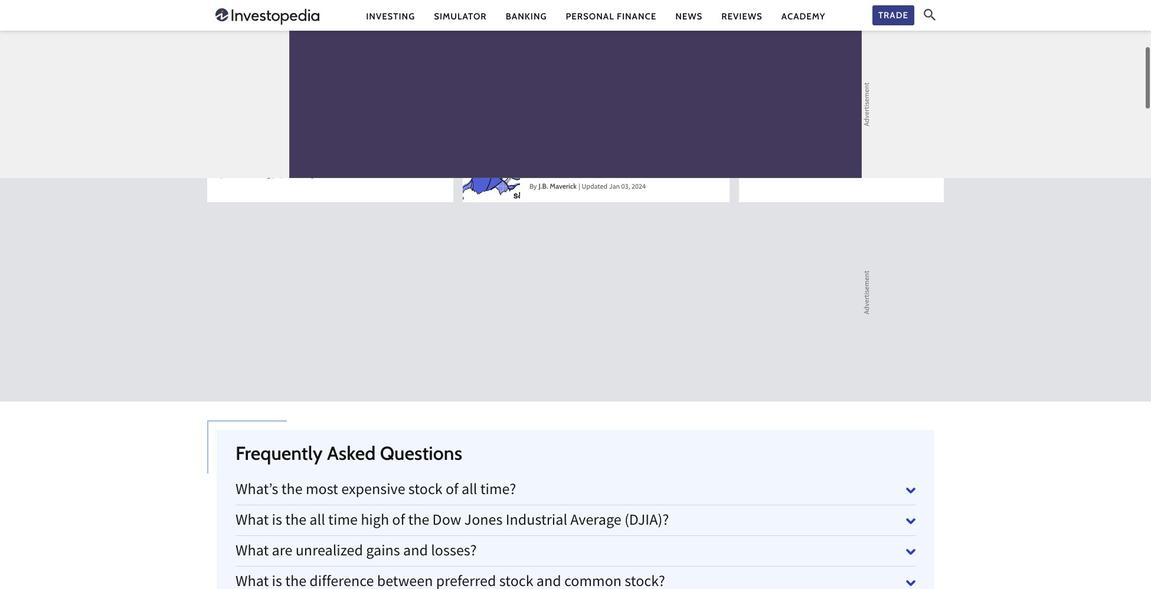 Task type: describe. For each thing, give the bounding box(es) containing it.
what's the most expensive stock of all time?
[[236, 480, 516, 503]]

holding
[[292, 127, 344, 146]]

academy link
[[782, 10, 826, 23]]

return
[[632, 144, 669, 160]]

know
[[872, 119, 910, 138]]

and for gains
[[403, 541, 428, 564]]

investing for investing in index funds: what you need to know aug 02, 2023
[[748, 101, 808, 120]]

arrow down image for what's the most expensive stock of all time?
[[906, 487, 916, 496]]

gains
[[366, 541, 400, 564]]

frequently
[[236, 442, 323, 465]]

trade link
[[873, 5, 914, 26]]

02, inside benefits of holding stocks for the long-term by david dierking updated aug 02, 2023
[[316, 170, 324, 181]]

for
[[394, 127, 413, 146]]

benefits
[[217, 127, 271, 146]]

average inside 's&p 500 average return and historical performance by j.b. maverick updated jan 03, 2024'
[[584, 144, 629, 160]]

dow
[[433, 510, 461, 534]]

investing link
[[366, 10, 415, 23]]

updated inside benefits of holding stocks for the long-term by david dierking updated aug 02, 2023
[[275, 170, 301, 181]]

investopedia homepage image
[[215, 7, 319, 26]]

academy
[[782, 11, 826, 22]]

and for return
[[672, 144, 693, 160]]

1 horizontal spatial of
[[392, 510, 405, 534]]

2 arrow down image from the top
[[906, 579, 916, 588]]

personal
[[566, 11, 614, 22]]

need
[[816, 119, 851, 138]]

aug inside investing in index funds: what you need to know aug 02, 2023
[[823, 144, 835, 155]]

reviews
[[722, 11, 763, 22]]

frequently asked questions
[[236, 442, 462, 465]]

what for what are unrealized gains and losses?
[[236, 541, 269, 564]]

david
[[226, 170, 244, 179]]

expensive
[[341, 480, 405, 503]]

by inside benefits of holding stocks for the long-term by david dierking updated aug 02, 2023
[[217, 170, 224, 181]]

jones
[[464, 510, 503, 534]]

what is the all time high of the dow jones industrial average (djia)?
[[236, 510, 669, 534]]

news
[[675, 11, 703, 22]]

jan
[[609, 182, 620, 193]]

is
[[272, 510, 282, 534]]

time
[[328, 510, 358, 534]]

what are unrealized gains and losses?
[[236, 541, 477, 564]]

by inside 's&p 500 average return and historical performance by j.b. maverick updated jan 03, 2024'
[[530, 182, 537, 193]]

time?
[[480, 480, 516, 503]]

term
[[255, 146, 289, 165]]

s&p 500 average return: overview, history, and factors image
[[463, 124, 520, 202]]

1 advertisement element from the top
[[289, 31, 862, 178]]

benefits of holding stocks for the long-term by david dierking updated aug 02, 2023
[[217, 127, 438, 181]]

in
[[811, 101, 823, 120]]



Task type: locate. For each thing, give the bounding box(es) containing it.
questions
[[380, 442, 462, 465]]

03,
[[621, 182, 630, 193]]

1 horizontal spatial and
[[672, 144, 693, 160]]

0 vertical spatial all
[[462, 480, 477, 503]]

are
[[272, 541, 292, 564]]

0 horizontal spatial updated
[[275, 170, 301, 181]]

updated down the term
[[275, 170, 301, 181]]

02,
[[836, 144, 845, 155], [316, 170, 324, 181]]

performance
[[585, 160, 657, 176]]

2023 down to
[[846, 144, 861, 155]]

0 vertical spatial arrow down image
[[906, 548, 916, 558]]

1 vertical spatial what
[[236, 510, 269, 534]]

0 horizontal spatial all
[[310, 510, 325, 534]]

2023 inside investing in index funds: what you need to know aug 02, 2023
[[846, 144, 861, 155]]

investing
[[366, 11, 415, 22], [748, 101, 808, 120]]

stock prices moving up and down on a simple line chart. image
[[207, 0, 453, 106]]

investing inside investing in index funds: what you need to know aug 02, 2023
[[748, 101, 808, 120]]

0 vertical spatial what
[[748, 119, 784, 138]]

what for what is the all time high of the dow jones industrial average (djia)?
[[236, 510, 269, 534]]

and
[[672, 144, 693, 160], [403, 541, 428, 564]]

2023 inside benefits of holding stocks for the long-term by david dierking updated aug 02, 2023
[[326, 170, 340, 181]]

and inside 's&p 500 average return and historical performance by j.b. maverick updated jan 03, 2024'
[[672, 144, 693, 160]]

investing in index funds: what you need to know aug 02, 2023
[[748, 101, 910, 155]]

average left the (djia)?
[[570, 510, 621, 534]]

simulator link
[[434, 10, 487, 23]]

0 vertical spatial investing
[[366, 11, 415, 22]]

aug down holding
[[303, 170, 314, 181]]

what's
[[236, 480, 278, 503]]

finance
[[617, 11, 657, 22]]

0 vertical spatial and
[[672, 144, 693, 160]]

1 vertical spatial average
[[570, 510, 621, 534]]

industrial
[[506, 510, 567, 534]]

2024
[[632, 182, 646, 193]]

all left time? at the bottom left of page
[[462, 480, 477, 503]]

1 vertical spatial arrow down image
[[906, 517, 916, 527]]

1 vertical spatial aug
[[303, 170, 314, 181]]

stocks
[[347, 127, 391, 146]]

1 vertical spatial updated
[[582, 182, 608, 193]]

02, down need
[[836, 144, 845, 155]]

0 vertical spatial updated
[[275, 170, 301, 181]]

banking
[[506, 11, 547, 22]]

updated
[[275, 170, 301, 181], [582, 182, 608, 193]]

what
[[748, 119, 784, 138], [236, 510, 269, 534], [236, 541, 269, 564]]

by
[[217, 170, 224, 181], [530, 182, 537, 193]]

1 vertical spatial arrow down image
[[906, 579, 916, 588]]

of
[[275, 127, 288, 146], [446, 480, 459, 503], [392, 510, 405, 534]]

of right stock
[[446, 480, 459, 503]]

and right gains on the left of the page
[[403, 541, 428, 564]]

funds:
[[867, 101, 910, 120]]

1 vertical spatial 02,
[[316, 170, 324, 181]]

personal finance link
[[566, 10, 657, 23]]

the left most
[[281, 480, 303, 503]]

0 vertical spatial aug
[[823, 144, 835, 155]]

0 horizontal spatial by
[[217, 170, 224, 181]]

news link
[[675, 10, 703, 23]]

2023 down holding
[[326, 170, 340, 181]]

0 vertical spatial arrow down image
[[906, 487, 916, 496]]

what left you
[[748, 119, 784, 138]]

0 horizontal spatial 02,
[[316, 170, 324, 181]]

updated inside 's&p 500 average return and historical performance by j.b. maverick updated jan 03, 2024'
[[582, 182, 608, 193]]

2 vertical spatial what
[[236, 541, 269, 564]]

0 vertical spatial average
[[584, 144, 629, 160]]

chart with 2 lines going up image
[[739, 0, 944, 80]]

1 vertical spatial advertisement element
[[289, 219, 862, 366]]

2 advertisement element from the top
[[289, 219, 862, 366]]

historical
[[530, 160, 582, 176]]

you
[[788, 119, 813, 138]]

1 vertical spatial of
[[446, 480, 459, 503]]

banking link
[[506, 10, 547, 23]]

by left j.b.
[[530, 182, 537, 193]]

of right 'high'
[[392, 510, 405, 534]]

0 horizontal spatial investing
[[366, 11, 415, 22]]

(djia)?
[[625, 510, 669, 534]]

reviews link
[[722, 10, 763, 23]]

1 horizontal spatial 2023
[[846, 144, 861, 155]]

the left dow
[[408, 510, 429, 534]]

0 vertical spatial advertisement element
[[289, 31, 862, 178]]

dierking
[[245, 170, 271, 179]]

arrow down image for what is the all time high of the dow jones industrial average (djia)?
[[906, 517, 916, 527]]

the
[[416, 127, 438, 146], [281, 480, 303, 503], [285, 510, 306, 534], [408, 510, 429, 534]]

1 vertical spatial investing
[[748, 101, 808, 120]]

2023
[[846, 144, 861, 155], [326, 170, 340, 181]]

high
[[361, 510, 389, 534]]

long-
[[217, 146, 255, 165]]

search image
[[924, 9, 936, 21]]

most
[[306, 480, 338, 503]]

2 arrow down image from the top
[[906, 517, 916, 527]]

s&p
[[530, 144, 553, 160]]

arrow down image
[[906, 548, 916, 558], [906, 579, 916, 588]]

stock
[[408, 480, 443, 503]]

0 vertical spatial 2023
[[846, 144, 861, 155]]

personal finance
[[566, 11, 657, 22]]

updated left jan on the right of the page
[[582, 182, 608, 193]]

aug inside benefits of holding stocks for the long-term by david dierking updated aug 02, 2023
[[303, 170, 314, 181]]

the right for
[[416, 127, 438, 146]]

j.b.
[[539, 182, 548, 190]]

abstract financial graph with uptrend line and arrows in stock market on blue colour background image
[[463, 0, 520, 26]]

to
[[855, 119, 869, 138]]

of inside benefits of holding stocks for the long-term by david dierking updated aug 02, 2023
[[275, 127, 288, 146]]

by left david
[[217, 170, 224, 181]]

02, down holding
[[316, 170, 324, 181]]

average
[[584, 144, 629, 160], [570, 510, 621, 534]]

investing for investing
[[366, 11, 415, 22]]

trade
[[878, 10, 909, 21]]

what left are
[[236, 541, 269, 564]]

asked
[[327, 442, 376, 465]]

1 horizontal spatial by
[[530, 182, 537, 193]]

1 horizontal spatial investing
[[748, 101, 808, 120]]

2 vertical spatial of
[[392, 510, 405, 534]]

1 vertical spatial all
[[310, 510, 325, 534]]

1 arrow down image from the top
[[906, 487, 916, 496]]

1 horizontal spatial 02,
[[836, 144, 845, 155]]

and right return
[[672, 144, 693, 160]]

of left holding
[[275, 127, 288, 146]]

what left is
[[236, 510, 269, 534]]

0 horizontal spatial 2023
[[326, 170, 340, 181]]

1 horizontal spatial all
[[462, 480, 477, 503]]

all left time
[[310, 510, 325, 534]]

0 horizontal spatial aug
[[303, 170, 314, 181]]

unrealized
[[296, 541, 363, 564]]

simulator
[[434, 11, 487, 22]]

advertisement element
[[289, 31, 862, 178], [289, 219, 862, 366]]

what inside investing in index funds: what you need to know aug 02, 2023
[[748, 119, 784, 138]]

aug down need
[[823, 144, 835, 155]]

index
[[827, 101, 863, 120]]

2 horizontal spatial of
[[446, 480, 459, 503]]

1 horizontal spatial aug
[[823, 144, 835, 155]]

0 vertical spatial by
[[217, 170, 224, 181]]

0 horizontal spatial and
[[403, 541, 428, 564]]

the right is
[[285, 510, 306, 534]]

1 horizontal spatial updated
[[582, 182, 608, 193]]

1 vertical spatial by
[[530, 182, 537, 193]]

1 vertical spatial and
[[403, 541, 428, 564]]

0 horizontal spatial of
[[275, 127, 288, 146]]

all
[[462, 480, 477, 503], [310, 510, 325, 534]]

the inside benefits of holding stocks for the long-term by david dierking updated aug 02, 2023
[[416, 127, 438, 146]]

average up jan on the right of the page
[[584, 144, 629, 160]]

losses?
[[431, 541, 477, 564]]

500
[[556, 144, 581, 160]]

0 vertical spatial 02,
[[836, 144, 845, 155]]

aug
[[823, 144, 835, 155], [303, 170, 314, 181]]

arrow down image
[[906, 487, 916, 496], [906, 517, 916, 527]]

02, inside investing in index funds: what you need to know aug 02, 2023
[[836, 144, 845, 155]]

maverick
[[550, 182, 577, 190]]

0 vertical spatial of
[[275, 127, 288, 146]]

1 arrow down image from the top
[[906, 548, 916, 558]]

s&p 500 average return and historical performance by j.b. maverick updated jan 03, 2024
[[530, 144, 693, 193]]

1 vertical spatial 2023
[[326, 170, 340, 181]]



Task type: vqa. For each thing, say whether or not it's contained in the screenshot.
all to the bottom
yes



